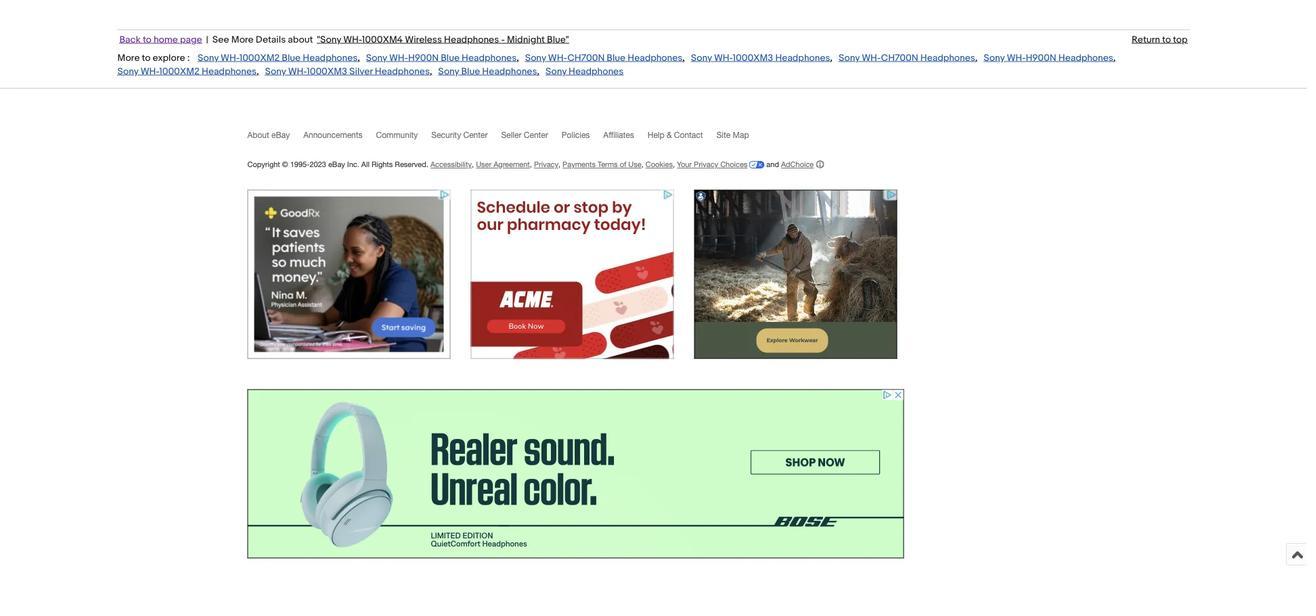 Task type: locate. For each thing, give the bounding box(es) containing it.
0 vertical spatial 1000xm2
[[239, 52, 280, 64]]

sony
[[198, 52, 219, 64], [366, 52, 387, 64], [525, 52, 546, 64], [691, 52, 712, 64], [839, 52, 860, 64], [984, 52, 1005, 64], [117, 66, 138, 77], [265, 66, 286, 77], [438, 66, 459, 77], [546, 66, 567, 77]]

site map link
[[717, 130, 763, 146]]

silver
[[349, 66, 373, 77]]

center
[[463, 130, 488, 140], [524, 130, 548, 140]]

contact
[[674, 130, 703, 140]]

back
[[119, 34, 141, 45]]

policies link
[[562, 130, 603, 146]]

wireless
[[405, 34, 442, 45]]

more
[[231, 34, 254, 45], [117, 52, 140, 64]]

center right seller
[[524, 130, 548, 140]]

more inside quick links navigation
[[231, 34, 254, 45]]

payments terms of use link
[[563, 160, 642, 169]]

wh-
[[343, 34, 362, 45], [221, 52, 239, 64], [389, 52, 408, 64], [548, 52, 567, 64], [714, 52, 733, 64], [862, 52, 881, 64], [1007, 52, 1026, 64], [141, 66, 159, 77], [288, 66, 307, 77]]

privacy
[[534, 160, 559, 169], [694, 160, 718, 169]]

footer containing about ebay
[[0, 88, 1307, 607]]

0 horizontal spatial 1000xm2
[[159, 66, 200, 77]]

choices
[[720, 160, 748, 169]]

ch700n
[[567, 52, 605, 64], [881, 52, 918, 64]]

0 horizontal spatial center
[[463, 130, 488, 140]]

1 vertical spatial more
[[117, 52, 140, 64]]

seller
[[501, 130, 522, 140]]

details
[[256, 34, 286, 45]]

cookies link
[[646, 160, 673, 169]]

privacy link
[[534, 160, 559, 169]]

midnight
[[507, 34, 545, 45]]

privacy down 'seller center' link
[[534, 160, 559, 169]]

1000xm2 down details
[[239, 52, 280, 64]]

2 center from the left
[[524, 130, 548, 140]]

more down back
[[117, 52, 140, 64]]

to left top at the right top
[[1163, 34, 1171, 45]]

1 center from the left
[[463, 130, 488, 140]]

about ebay
[[247, 130, 290, 140]]

quick links navigation
[[117, 29, 1190, 46]]

&
[[667, 130, 672, 140]]

1 horizontal spatial more
[[231, 34, 254, 45]]

1 horizontal spatial 1000xm2
[[239, 52, 280, 64]]

ebay right about
[[272, 130, 290, 140]]

return
[[1132, 34, 1160, 45]]

h900n
[[408, 52, 439, 64], [1026, 52, 1057, 64]]

center right security
[[463, 130, 488, 140]]

terms
[[598, 160, 618, 169]]

ebay left inc.
[[328, 160, 345, 169]]

community link
[[376, 130, 432, 146]]

more right see
[[231, 34, 254, 45]]

2 privacy from the left
[[694, 160, 718, 169]]

affiliates
[[603, 130, 634, 140]]

sony wh-1000xm2 blue headphones , sony wh-h900n blue headphones , sony wh-ch700n blue headphones , sony wh-1000xm3 headphones , sony wh-ch700n headphones , sony wh-h900n headphones , sony wh-1000xm2 headphones , sony wh-1000xm3 silver headphones , sony blue headphones , sony headphones
[[117, 52, 1116, 77]]

1 vertical spatial 1000xm3
[[307, 66, 347, 77]]

explore
[[153, 52, 185, 64]]

0 horizontal spatial privacy
[[534, 160, 559, 169]]

0 horizontal spatial ch700n
[[567, 52, 605, 64]]

accessibility
[[431, 160, 472, 169]]

back to home page link
[[117, 34, 204, 45]]

1 horizontal spatial h900n
[[1026, 52, 1057, 64]]

return to top link
[[1130, 33, 1190, 46]]

1 horizontal spatial center
[[524, 130, 548, 140]]

your
[[677, 160, 692, 169]]

0 horizontal spatial more
[[117, 52, 140, 64]]

security center
[[432, 130, 488, 140]]

headphones
[[444, 34, 499, 45], [303, 52, 358, 64], [462, 52, 517, 64], [628, 52, 683, 64], [775, 52, 830, 64], [921, 52, 975, 64], [1059, 52, 1114, 64], [202, 66, 257, 77], [375, 66, 430, 77], [482, 66, 537, 77], [569, 66, 624, 77]]

advertisement region
[[247, 190, 451, 359], [471, 190, 674, 359], [694, 190, 897, 359], [247, 390, 904, 559]]

1 h900n from the left
[[408, 52, 439, 64]]

0 vertical spatial 1000xm3
[[733, 52, 773, 64]]

to left explore on the left
[[142, 52, 151, 64]]

payments
[[563, 160, 596, 169]]

1000xm2
[[239, 52, 280, 64], [159, 66, 200, 77]]

footer
[[0, 88, 1307, 607]]

0 horizontal spatial ebay
[[272, 130, 290, 140]]

1 ch700n from the left
[[567, 52, 605, 64]]

,
[[358, 52, 360, 64], [517, 52, 519, 64], [683, 52, 685, 64], [830, 52, 833, 64], [975, 52, 978, 64], [1114, 52, 1116, 64], [257, 66, 259, 77], [430, 66, 432, 77], [537, 66, 540, 77], [472, 160, 474, 169], [530, 160, 532, 169], [559, 160, 561, 169], [642, 160, 644, 169], [673, 160, 675, 169]]

to
[[143, 34, 151, 45], [1163, 34, 1171, 45], [142, 52, 151, 64]]

"sony
[[317, 34, 341, 45]]

1000xm3
[[733, 52, 773, 64], [307, 66, 347, 77]]

adchoice
[[781, 160, 814, 169]]

:
[[187, 52, 190, 64]]

1 horizontal spatial ch700n
[[881, 52, 918, 64]]

and adchoice
[[765, 160, 814, 169]]

page
[[180, 34, 202, 45]]

about
[[288, 34, 313, 45]]

ebay
[[272, 130, 290, 140], [328, 160, 345, 169]]

privacy right your
[[694, 160, 718, 169]]

1 vertical spatial 1000xm2
[[159, 66, 200, 77]]

1 horizontal spatial privacy
[[694, 160, 718, 169]]

1000xm2 down :
[[159, 66, 200, 77]]

to right back
[[143, 34, 151, 45]]

0 horizontal spatial h900n
[[408, 52, 439, 64]]

1 horizontal spatial ebay
[[328, 160, 345, 169]]

your privacy choices link
[[677, 160, 765, 169]]

blue
[[282, 52, 301, 64], [441, 52, 460, 64], [607, 52, 626, 64], [461, 66, 480, 77]]

|
[[206, 34, 208, 45]]

to for return
[[1163, 34, 1171, 45]]

©
[[282, 160, 288, 169]]

0 vertical spatial more
[[231, 34, 254, 45]]

1 privacy from the left
[[534, 160, 559, 169]]

0 vertical spatial ebay
[[272, 130, 290, 140]]

0 horizontal spatial 1000xm3
[[307, 66, 347, 77]]

announcements
[[303, 130, 363, 140]]



Task type: describe. For each thing, give the bounding box(es) containing it.
community
[[376, 130, 418, 140]]

site
[[717, 130, 731, 140]]

-
[[501, 34, 505, 45]]

all
[[361, 160, 370, 169]]

accessibility link
[[431, 160, 472, 169]]

cookies
[[646, 160, 673, 169]]

site map
[[717, 130, 749, 140]]

to for back
[[143, 34, 151, 45]]

reserved.
[[395, 160, 428, 169]]

rights
[[372, 160, 393, 169]]

announcements link
[[303, 130, 376, 146]]

center for seller center
[[524, 130, 548, 140]]

seller center link
[[501, 130, 562, 146]]

user agreement link
[[476, 160, 530, 169]]

2 ch700n from the left
[[881, 52, 918, 64]]

use
[[628, 160, 642, 169]]

ebay inside 'link'
[[272, 130, 290, 140]]

copyright © 1995-2023 ebay inc. all rights reserved. accessibility , user agreement , privacy , payments terms of use , cookies , your privacy choices
[[247, 160, 748, 169]]

affiliates link
[[603, 130, 648, 146]]

home
[[154, 34, 178, 45]]

adchoice link
[[781, 160, 824, 169]]

2 h900n from the left
[[1026, 52, 1057, 64]]

user
[[476, 160, 492, 169]]

help & contact link
[[648, 130, 717, 146]]

security center link
[[432, 130, 501, 146]]

see
[[212, 34, 229, 45]]

map
[[733, 130, 749, 140]]

inc.
[[347, 160, 359, 169]]

security
[[432, 130, 461, 140]]

2023
[[310, 160, 326, 169]]

about
[[247, 130, 269, 140]]

center for security center
[[463, 130, 488, 140]]

copyright
[[247, 160, 280, 169]]

agreement
[[494, 160, 530, 169]]

1995-
[[290, 160, 310, 169]]

1000xm4
[[362, 34, 403, 45]]

seller center
[[501, 130, 548, 140]]

1 horizontal spatial 1000xm3
[[733, 52, 773, 64]]

policies
[[562, 130, 590, 140]]

of
[[620, 160, 626, 169]]

back to home page | see more details about "sony wh-1000xm4 wireless headphones - midnight blue"
[[119, 34, 569, 45]]

about ebay link
[[247, 130, 303, 146]]

wh- inside quick links navigation
[[343, 34, 362, 45]]

headphones inside quick links navigation
[[444, 34, 499, 45]]

to for more
[[142, 52, 151, 64]]

help & contact
[[648, 130, 703, 140]]

return to top
[[1132, 34, 1188, 45]]

and
[[767, 160, 779, 169]]

1 vertical spatial ebay
[[328, 160, 345, 169]]

top
[[1173, 34, 1188, 45]]

sony headphones link
[[546, 66, 624, 77]]

"sony wh-1000xm4 wireless headphones - midnight blue" link
[[315, 34, 571, 45]]

more to explore :
[[117, 52, 190, 64]]

blue"
[[547, 34, 569, 45]]

help
[[648, 130, 665, 140]]



Task type: vqa. For each thing, say whether or not it's contained in the screenshot.
Return to top link
yes



